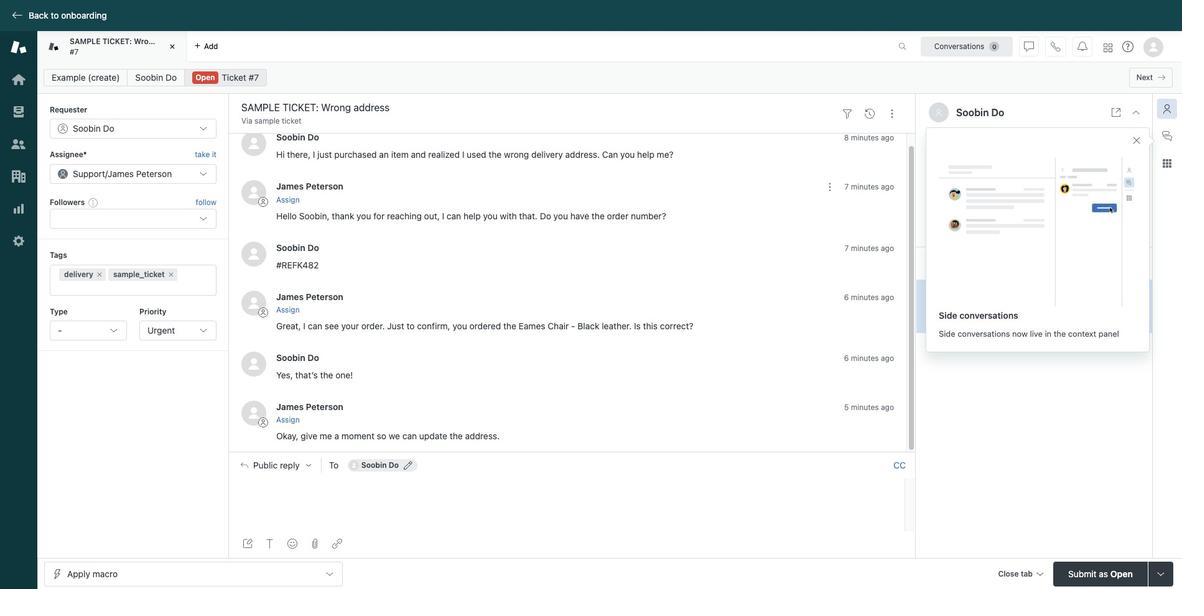 Task type: locate. For each thing, give the bounding box(es) containing it.
1 horizontal spatial to
[[407, 321, 415, 332]]

6 minutes ago text field
[[844, 293, 894, 302]]

soobin do link for yes, that's the one!
[[276, 353, 319, 363]]

0 vertical spatial to
[[51, 10, 59, 21]]

ago down ticket actions icon
[[881, 133, 894, 143]]

the
[[489, 150, 502, 160], [592, 211, 605, 221], [503, 321, 516, 332], [1054, 329, 1066, 339], [320, 370, 333, 381], [450, 431, 463, 442]]

#7
[[70, 47, 79, 56], [249, 72, 259, 83]]

a
[[335, 431, 339, 442]]

can right we on the left bottom
[[403, 431, 417, 442]]

main element
[[0, 31, 37, 590]]

minutes right additional actions image
[[851, 183, 879, 192]]

take it
[[195, 150, 217, 160]]

one!
[[336, 370, 353, 381]]

do up email button
[[992, 107, 1005, 118]]

address up context
[[1053, 287, 1085, 298]]

do up /
[[103, 123, 114, 134]]

remove image
[[96, 271, 103, 279]]

help left me?
[[637, 150, 655, 160]]

open right status
[[979, 315, 998, 325]]

0 vertical spatial conversations
[[960, 310, 1019, 321]]

delivery right "wrong"
[[531, 150, 563, 160]]

2 vertical spatial assign
[[276, 416, 300, 425]]

address.
[[565, 150, 600, 160], [465, 431, 500, 442]]

2 assign from the top
[[276, 306, 300, 315]]

1 vertical spatial james peterson link
[[276, 292, 343, 302]]

james up okay, at bottom
[[276, 402, 304, 413]]

5 minutes ago text field
[[844, 403, 894, 413]]

1 vertical spatial 7
[[845, 244, 849, 253]]

0 horizontal spatial delivery
[[64, 270, 93, 279]]

conversations down side conversations
[[958, 329, 1010, 339]]

wrong left add popup button
[[134, 37, 158, 46]]

7 for #refk482
[[845, 244, 849, 253]]

okay, give me a moment so we can update the address.
[[276, 431, 500, 442]]

peterson right /
[[136, 169, 172, 179]]

2 side from the top
[[939, 329, 956, 339]]

reporting image
[[11, 201, 27, 217]]

james peterson assign for okay, give me a moment so we can update the address.
[[276, 402, 343, 425]]

conversations
[[935, 41, 985, 51]]

1 horizontal spatial address
[[1053, 287, 1085, 298]]

0 horizontal spatial ticket:
[[102, 37, 132, 46]]

7 minutes ago text field
[[845, 244, 894, 253]]

assign button up hello
[[276, 195, 300, 206]]

1 vertical spatial ticket:
[[990, 287, 1022, 298]]

3 assign from the top
[[276, 416, 300, 425]]

there,
[[287, 150, 311, 160]]

tab
[[1021, 570, 1033, 579]]

0 vertical spatial ticket:
[[102, 37, 132, 46]]

minutes down 7 minutes ago text field
[[851, 293, 879, 302]]

1 assign button from the top
[[276, 195, 300, 206]]

you left ordered in the bottom left of the page
[[453, 321, 467, 332]]

soobin do link down sample ticket: wrong address #7 at left
[[127, 69, 185, 87]]

views image
[[11, 104, 27, 120]]

1 horizontal spatial 8 minutes ago text field
[[953, 302, 1003, 311]]

address. right update
[[465, 431, 500, 442]]

ticket: inside sample ticket: wrong address 8 minutes ago status open
[[990, 287, 1022, 298]]

minutes for #refk482
[[851, 244, 879, 253]]

hi there, i just purchased an item and realized i used the wrong delivery address. can you help me?
[[276, 150, 674, 160]]

button displays agent's chat status as invisible. image
[[1024, 41, 1034, 51]]

assign up the great,
[[276, 306, 300, 315]]

Add user notes text field
[[988, 195, 1138, 237]]

sample inside sample ticket: wrong address #7
[[70, 37, 100, 46]]

2 avatar image from the top
[[241, 181, 266, 206]]

help left 'with'
[[464, 211, 481, 221]]

8 inside conversationlabel log
[[844, 133, 849, 143]]

2 6 from the top
[[844, 354, 849, 363]]

1 horizontal spatial #7
[[249, 72, 259, 83]]

support / james peterson
[[73, 169, 172, 179]]

wrong up "live"
[[1024, 287, 1051, 298]]

james peterson link up 'soobin,'
[[276, 181, 343, 192]]

out,
[[424, 211, 440, 221]]

0 horizontal spatial to
[[51, 10, 59, 21]]

3 james peterson link from the top
[[276, 402, 343, 413]]

1 6 from the top
[[844, 293, 849, 302]]

ago down 8 minutes ago
[[881, 183, 894, 192]]

8 up status
[[953, 302, 958, 311]]

minutes up 6 minutes ago text field
[[851, 244, 879, 253]]

avatar image
[[241, 132, 266, 156], [241, 181, 266, 206], [241, 242, 266, 267], [241, 291, 266, 316], [241, 352, 266, 377], [241, 401, 266, 426]]

1 horizontal spatial ticket:
[[990, 287, 1022, 298]]

zendesk support image
[[11, 39, 27, 55]]

next button
[[1129, 68, 1173, 88]]

status
[[953, 315, 977, 325]]

1 vertical spatial 6
[[844, 354, 849, 363]]

1 vertical spatial 7 minutes ago
[[845, 244, 894, 253]]

do down sample ticket: wrong address #7 at left
[[166, 72, 177, 83]]

address left "add"
[[160, 37, 189, 46]]

assign up hello
[[276, 195, 300, 205]]

2 james peterson assign from the top
[[276, 292, 343, 315]]

8 minutes ago text field up status
[[953, 302, 1003, 311]]

to right back
[[51, 10, 59, 21]]

number?
[[631, 211, 666, 221]]

soobin down ticket
[[276, 132, 305, 143]]

peterson up 'soobin,'
[[306, 181, 343, 192]]

1 vertical spatial to
[[407, 321, 415, 332]]

can right out,
[[447, 211, 461, 221]]

peterson up me
[[306, 402, 343, 413]]

to
[[329, 461, 339, 471]]

0 vertical spatial james peterson link
[[276, 181, 343, 192]]

#7 inside sample ticket: wrong address #7
[[70, 47, 79, 56]]

- right chair on the bottom of page
[[571, 321, 575, 332]]

2 vertical spatial james peterson link
[[276, 402, 343, 413]]

close image right view more details icon
[[1131, 108, 1141, 118]]

ago up 5 minutes ago
[[881, 354, 894, 363]]

2 james peterson link from the top
[[276, 292, 343, 302]]

soobin do
[[135, 72, 177, 83], [956, 107, 1005, 118], [73, 123, 114, 134], [276, 132, 319, 143], [276, 243, 319, 253], [276, 353, 319, 363], [361, 461, 399, 471]]

wrong for sample ticket: wrong address 8 minutes ago status open
[[1024, 287, 1051, 298]]

address. left can
[[565, 150, 600, 160]]

2 6 minutes ago from the top
[[844, 354, 894, 363]]

minutes for great, i can see your order. just to confirm, you ordered the
[[851, 293, 879, 302]]

the left one!
[[320, 370, 333, 381]]

0 vertical spatial open
[[196, 73, 215, 82]]

1 vertical spatial address.
[[465, 431, 500, 442]]

1 horizontal spatial can
[[403, 431, 417, 442]]

0 vertical spatial 8
[[844, 133, 849, 143]]

minutes right '5'
[[851, 403, 879, 413]]

requester
[[50, 105, 87, 115]]

ticket: up (create)
[[102, 37, 132, 46]]

wrong inside sample ticket: wrong address #7
[[134, 37, 158, 46]]

states)
[[1051, 176, 1080, 186]]

6 up '5'
[[844, 354, 849, 363]]

0 horizontal spatial 8 minutes ago text field
[[844, 133, 894, 143]]

reaching
[[387, 211, 422, 221]]

1 vertical spatial 8
[[953, 302, 958, 311]]

fri,
[[988, 156, 1000, 166]]

ago inside sample ticket: wrong address 8 minutes ago status open
[[990, 302, 1003, 311]]

open left ticket
[[196, 73, 215, 82]]

1 vertical spatial help
[[464, 211, 481, 221]]

you
[[620, 150, 635, 160], [357, 211, 371, 221], [483, 211, 498, 221], [554, 211, 568, 221], [453, 321, 467, 332]]

2 7 from the top
[[845, 244, 849, 253]]

ago up "side conversations now live in the context panel"
[[990, 302, 1003, 311]]

peterson for hello soobin, thank you for reaching out, i can help you with that. do you have the order number?
[[306, 181, 343, 192]]

1 vertical spatial assign
[[276, 306, 300, 315]]

0 vertical spatial address.
[[565, 150, 600, 160]]

0 vertical spatial help
[[637, 150, 655, 160]]

2 vertical spatial can
[[403, 431, 417, 442]]

sample down onboarding
[[70, 37, 100, 46]]

minutes up 5 minutes ago text box
[[851, 354, 879, 363]]

sample inside sample ticket: wrong address 8 minutes ago status open
[[953, 287, 988, 298]]

1 horizontal spatial close image
[[1131, 108, 1141, 118]]

soobin do link
[[127, 69, 185, 87], [276, 132, 319, 143], [276, 243, 319, 253], [276, 353, 319, 363]]

3 james peterson assign from the top
[[276, 402, 343, 425]]

side
[[939, 310, 958, 321], [939, 329, 956, 339]]

soobin do link up #refk482
[[276, 243, 319, 253]]

0 vertical spatial james peterson assign
[[276, 181, 343, 205]]

item
[[391, 150, 409, 160]]

james peterson link down #refk482
[[276, 292, 343, 302]]

reply
[[280, 461, 300, 471]]

2 horizontal spatial open
[[1111, 569, 1133, 580]]

1 assign from the top
[[276, 195, 300, 205]]

see
[[325, 321, 339, 332]]

email
[[929, 136, 951, 147]]

soobin do link up that's
[[276, 353, 319, 363]]

public reply button
[[230, 453, 321, 479]]

conversations up the now
[[960, 310, 1019, 321]]

additional actions image
[[825, 182, 835, 192]]

purchased
[[334, 150, 377, 160]]

7 minutes ago right additional actions image
[[845, 183, 894, 192]]

yes,
[[276, 370, 293, 381]]

0 horizontal spatial close image
[[166, 40, 179, 53]]

0 vertical spatial 7 minutes ago
[[845, 183, 894, 192]]

used
[[467, 150, 486, 160]]

7 minutes ago for hello soobin, thank you for reaching out, i can help you with that. do you have the order number?
[[845, 183, 894, 192]]

7
[[845, 183, 849, 192], [845, 244, 849, 253]]

peterson inside the "assignee*" "element"
[[136, 169, 172, 179]]

6 minutes ago text field
[[844, 354, 894, 363]]

2 assign button from the top
[[276, 305, 300, 316]]

do up yes, that's the one!
[[308, 353, 319, 363]]

soobin do down requester
[[73, 123, 114, 134]]

7 up 6 minutes ago text field
[[845, 244, 849, 253]]

assign button for great, i can see your order. just to confirm, you ordered the
[[276, 305, 300, 316]]

soobin.do@example.com image
[[349, 461, 359, 471]]

0 vertical spatial 7
[[845, 183, 849, 192]]

organizations image
[[11, 169, 27, 185]]

0 vertical spatial close image
[[166, 40, 179, 53]]

soobin up #refk482
[[276, 243, 305, 253]]

0 vertical spatial side
[[939, 310, 958, 321]]

open right the as
[[1111, 569, 1133, 580]]

black
[[578, 321, 600, 332]]

1 vertical spatial james peterson assign
[[276, 292, 343, 315]]

1 james peterson assign from the top
[[276, 181, 343, 205]]

minutes up status
[[960, 302, 988, 311]]

1 vertical spatial address
[[1053, 287, 1085, 298]]

zendesk products image
[[1104, 43, 1113, 52]]

soobin do link for hi there, i just purchased an item and realized i used the wrong delivery address. can you help me?
[[276, 132, 319, 143]]

0 horizontal spatial #7
[[70, 47, 79, 56]]

urgent button
[[139, 321, 217, 341]]

events image
[[865, 109, 875, 119]]

do inside requester element
[[103, 123, 114, 134]]

secondary element
[[37, 65, 1182, 90]]

soobin do up that's
[[276, 353, 319, 363]]

7 minutes ago up 6 minutes ago text field
[[845, 244, 894, 253]]

1 vertical spatial delivery
[[64, 270, 93, 279]]

open
[[196, 73, 215, 82], [979, 315, 998, 325], [1111, 569, 1133, 580]]

tab
[[37, 31, 189, 62]]

0 horizontal spatial address
[[160, 37, 189, 46]]

1 horizontal spatial 8
[[953, 302, 958, 311]]

0 horizontal spatial address.
[[465, 431, 500, 442]]

1 vertical spatial wrong
[[1024, 287, 1051, 298]]

do
[[166, 72, 177, 83], [992, 107, 1005, 118], [103, 123, 114, 134], [308, 132, 319, 143], [540, 211, 551, 221], [308, 243, 319, 253], [308, 353, 319, 363], [389, 461, 399, 471]]

sample for sample ticket: wrong address 8 minutes ago status open
[[953, 287, 988, 298]]

i right the great,
[[303, 321, 306, 332]]

assign up okay, at bottom
[[276, 416, 300, 425]]

get help image
[[1123, 41, 1134, 52]]

6 avatar image from the top
[[241, 401, 266, 426]]

notifications image
[[1078, 41, 1088, 51]]

peterson up "see"
[[306, 292, 343, 302]]

1 horizontal spatial help
[[637, 150, 655, 160]]

peterson
[[136, 169, 172, 179], [306, 181, 343, 192], [306, 292, 343, 302], [306, 402, 343, 413]]

that.
[[519, 211, 538, 221]]

0 horizontal spatial 8
[[844, 133, 849, 143]]

the right used
[[489, 150, 502, 160]]

1 vertical spatial sample
[[953, 287, 988, 298]]

can left "see"
[[308, 321, 322, 332]]

ticket: up side conversations
[[990, 287, 1022, 298]]

1 vertical spatial conversations
[[958, 329, 1010, 339]]

customers image
[[11, 136, 27, 152]]

order.
[[361, 321, 385, 332]]

1 horizontal spatial open
[[979, 315, 998, 325]]

sample
[[255, 116, 280, 126]]

1 vertical spatial open
[[979, 315, 998, 325]]

urgent
[[147, 325, 175, 336]]

0 vertical spatial #7
[[70, 47, 79, 56]]

1 6 minutes ago from the top
[[844, 293, 894, 302]]

side for side conversations now live in the context panel
[[939, 329, 956, 339]]

1 vertical spatial 6 minutes ago
[[844, 354, 894, 363]]

do left edit user icon
[[389, 461, 399, 471]]

0 vertical spatial delivery
[[531, 150, 563, 160]]

take
[[195, 150, 210, 160]]

live
[[1030, 329, 1043, 339]]

7 minutes ago
[[845, 183, 894, 192], [845, 244, 894, 253]]

soobin do link up there,
[[276, 132, 319, 143]]

james peterson assign up 'soobin,'
[[276, 181, 343, 205]]

2 vertical spatial james peterson assign
[[276, 402, 343, 425]]

soobin do right user image
[[956, 107, 1005, 118]]

0 vertical spatial 6 minutes ago
[[844, 293, 894, 302]]

assign button for okay, give me a moment so we can update the address.
[[276, 415, 300, 426]]

i left just
[[313, 150, 315, 160]]

yes, that's the one!
[[276, 370, 353, 381]]

(create)
[[88, 72, 120, 83]]

8 down filter image
[[844, 133, 849, 143]]

is
[[634, 321, 641, 332]]

and
[[411, 150, 426, 160]]

sample up side conversations
[[953, 287, 988, 298]]

wrong inside sample ticket: wrong address 8 minutes ago status open
[[1024, 287, 1051, 298]]

assign button up okay, at bottom
[[276, 415, 300, 426]]

0 vertical spatial wrong
[[134, 37, 158, 46]]

wrong for sample ticket: wrong address #7
[[134, 37, 158, 46]]

0 vertical spatial assign
[[276, 195, 300, 205]]

8 minutes ago text field down 'events' icon
[[844, 133, 894, 143]]

1 horizontal spatial -
[[571, 321, 575, 332]]

soobin do inside "link"
[[135, 72, 177, 83]]

1 side from the top
[[939, 310, 958, 321]]

ticket:
[[102, 37, 132, 46], [990, 287, 1022, 298]]

for
[[374, 211, 385, 221]]

view more details image
[[1111, 108, 1121, 118]]

address inside sample ticket: wrong address 8 minutes ago status open
[[1053, 287, 1085, 298]]

address inside sample ticket: wrong address #7
[[160, 37, 189, 46]]

0 vertical spatial address
[[160, 37, 189, 46]]

close image
[[166, 40, 179, 53], [1131, 108, 1141, 118]]

james peterson link
[[276, 181, 343, 192], [276, 292, 343, 302], [276, 402, 343, 413]]

tabs tab list
[[37, 31, 886, 62]]

soobin right user image
[[956, 107, 989, 118]]

ticket: inside sample ticket: wrong address #7
[[102, 37, 132, 46]]

we
[[389, 431, 400, 442]]

4 avatar image from the top
[[241, 291, 266, 316]]

6 minutes ago down 7 minutes ago text field
[[844, 293, 894, 302]]

sample_ticket
[[113, 270, 165, 279]]

james for great, i can see your order. just to confirm, you ordered the
[[276, 292, 304, 302]]

2 horizontal spatial can
[[447, 211, 461, 221]]

5 minutes ago
[[844, 403, 894, 413]]

james up the great,
[[276, 292, 304, 302]]

1 horizontal spatial sample
[[953, 287, 988, 298]]

1 vertical spatial #7
[[249, 72, 259, 83]]

ago down 7 minutes ago text field
[[881, 293, 894, 302]]

correct?
[[660, 321, 694, 332]]

james inside the "assignee*" "element"
[[108, 169, 134, 179]]

james up hello
[[276, 181, 304, 192]]

minutes for hello soobin, thank you for reaching out, i can help you with that. do you have the order number?
[[851, 183, 879, 192]]

do inside soobin do "link"
[[166, 72, 177, 83]]

1 horizontal spatial wrong
[[1024, 287, 1051, 298]]

3 assign button from the top
[[276, 415, 300, 426]]

soobin
[[135, 72, 163, 83], [956, 107, 989, 118], [73, 123, 101, 134], [276, 132, 305, 143], [276, 243, 305, 253], [276, 353, 305, 363], [361, 461, 387, 471]]

(united
[[1019, 176, 1049, 186]]

2 7 minutes ago from the top
[[845, 244, 894, 253]]

1 horizontal spatial delivery
[[531, 150, 563, 160]]

6 minutes ago for great, i can see your order. just to confirm, you ordered the
[[844, 293, 894, 302]]

thank
[[332, 211, 354, 221]]

leather.
[[602, 321, 632, 332]]

soobin inside requester element
[[73, 123, 101, 134]]

assign for okay, give me a moment so we can update the address.
[[276, 416, 300, 425]]

conversations
[[960, 310, 1019, 321], [958, 329, 1010, 339]]

confirm,
[[417, 321, 450, 332]]

soobin do down sample ticket: wrong address #7 at left
[[135, 72, 177, 83]]

0 vertical spatial assign button
[[276, 195, 300, 206]]

1 vertical spatial side
[[939, 329, 956, 339]]

assign button for hello soobin, thank you for reaching out, i can help you with that. do you have the order number?
[[276, 195, 300, 206]]

info on adding followers image
[[89, 198, 98, 208]]

conversations for side conversations
[[960, 310, 1019, 321]]

ago for okay, give me a moment so we can update the address.
[[881, 403, 894, 413]]

soobin do up #refk482
[[276, 243, 319, 253]]

soobin down sample ticket: wrong address #7 at left
[[135, 72, 163, 83]]

0 horizontal spatial -
[[58, 325, 62, 336]]

assign
[[276, 195, 300, 205], [276, 306, 300, 315], [276, 416, 300, 425]]

now
[[1013, 329, 1028, 339]]

#7 right ticket
[[249, 72, 259, 83]]

1 avatar image from the top
[[241, 132, 266, 156]]

zendesk image
[[0, 589, 37, 590]]

1 vertical spatial can
[[308, 321, 322, 332]]

ticket
[[222, 72, 246, 83]]

assignee*
[[50, 150, 87, 160]]

to right just
[[407, 321, 415, 332]]

james peterson link for great, i can see your order. just to confirm, you ordered the
[[276, 292, 343, 302]]

8
[[844, 133, 849, 143], [953, 302, 958, 311]]

2 vertical spatial assign button
[[276, 415, 300, 426]]

1 vertical spatial assign button
[[276, 305, 300, 316]]

1 james peterson link from the top
[[276, 181, 343, 192]]

0 horizontal spatial sample
[[70, 37, 100, 46]]

6 minutes ago for yes, that's the one!
[[844, 354, 894, 363]]

1 7 minutes ago from the top
[[845, 183, 894, 192]]

7 minutes ago for #refk482
[[845, 244, 894, 253]]

0 vertical spatial sample
[[70, 37, 100, 46]]

james peterson assign up the great,
[[276, 292, 343, 315]]

ago
[[881, 133, 894, 143], [881, 183, 894, 192], [881, 244, 894, 253], [881, 293, 894, 302], [990, 302, 1003, 311], [881, 354, 894, 363], [881, 403, 894, 413]]

8 minutes ago text field
[[844, 133, 894, 143], [953, 302, 1003, 311]]

ticket #7
[[222, 72, 259, 83]]

0 horizontal spatial wrong
[[134, 37, 158, 46]]

soobin do up there,
[[276, 132, 319, 143]]

address for sample ticket: wrong address 8 minutes ago status open
[[1053, 287, 1085, 298]]

0 vertical spatial 6
[[844, 293, 849, 302]]

user image
[[935, 109, 943, 116]]

ago for hello soobin, thank you for reaching out, i can help you with that. do you have the order number?
[[881, 183, 894, 192]]

1 7 from the top
[[845, 183, 849, 192]]

#7 up example
[[70, 47, 79, 56]]

do right "that."
[[540, 211, 551, 221]]

the right in on the bottom right
[[1054, 329, 1066, 339]]

0 horizontal spatial open
[[196, 73, 215, 82]]



Task type: describe. For each thing, give the bounding box(es) containing it.
it
[[212, 150, 217, 160]]

filter image
[[843, 109, 853, 119]]

soobin do inside requester element
[[73, 123, 114, 134]]

that's
[[295, 370, 318, 381]]

just
[[317, 150, 332, 160]]

6 for great, i can see your order. just to confirm, you ordered the
[[844, 293, 849, 302]]

peterson for okay, give me a moment so we can update the address.
[[306, 402, 343, 413]]

#7 inside secondary element
[[249, 72, 259, 83]]

minutes for yes, that's the one!
[[851, 354, 879, 363]]

example (create) button
[[44, 69, 128, 87]]

notes
[[929, 196, 953, 206]]

requester element
[[50, 119, 217, 139]]

via
[[241, 116, 252, 126]]

you left have
[[554, 211, 568, 221]]

0 horizontal spatial can
[[308, 321, 322, 332]]

peterson for great, i can see your order. just to confirm, you ordered the
[[306, 292, 343, 302]]

apply macro
[[67, 569, 118, 580]]

delivery inside conversationlabel log
[[531, 150, 563, 160]]

okay,
[[276, 431, 298, 442]]

2 vertical spatial open
[[1111, 569, 1133, 580]]

7 minutes ago text field
[[845, 183, 894, 192]]

james peterson assign for hello soobin, thank you for reaching out, i can help you with that. do you have the order number?
[[276, 181, 343, 205]]

ticket
[[282, 116, 301, 126]]

displays possible ticket submission types image
[[1156, 570, 1166, 580]]

3 avatar image from the top
[[241, 242, 266, 267]]

the right update
[[450, 431, 463, 442]]

customer context image
[[1162, 104, 1172, 114]]

09:36
[[1003, 156, 1027, 166]]

as
[[1099, 569, 1108, 580]]

ticket actions image
[[887, 109, 897, 119]]

soobin do link for #refk482
[[276, 243, 319, 253]]

open inside secondary element
[[196, 73, 215, 82]]

0 vertical spatial can
[[447, 211, 461, 221]]

soobin inside "link"
[[135, 72, 163, 83]]

7 for hello soobin, thank you for reaching out, i can help you with that. do you have the order number?
[[845, 183, 849, 192]]

open inside sample ticket: wrong address 8 minutes ago status open
[[979, 315, 998, 325]]

james peterson link for okay, give me a moment so we can update the address.
[[276, 402, 343, 413]]

1 horizontal spatial address.
[[565, 150, 600, 160]]

you left the for
[[357, 211, 371, 221]]

followers
[[50, 198, 85, 207]]

can
[[602, 150, 618, 160]]

insert emojis image
[[287, 540, 297, 550]]

example
[[52, 72, 86, 83]]

draft mode image
[[243, 540, 253, 550]]

me?
[[657, 150, 674, 160]]

soobin do link inside secondary element
[[127, 69, 185, 87]]

hide composer image
[[568, 448, 577, 457]]

local time
[[929, 156, 970, 166]]

minutes inside sample ticket: wrong address 8 minutes ago status open
[[960, 302, 988, 311]]

/
[[105, 169, 108, 179]]

via sample ticket
[[241, 116, 301, 126]]

assignee* element
[[50, 164, 217, 184]]

english (united states)
[[988, 176, 1080, 186]]

give
[[301, 431, 317, 442]]

sample for sample ticket: wrong address #7
[[70, 37, 100, 46]]

close tab
[[998, 570, 1033, 579]]

follow
[[196, 198, 217, 207]]

with
[[500, 211, 517, 221]]

the left eames
[[503, 321, 516, 332]]

format text image
[[265, 540, 275, 550]]

1 vertical spatial close image
[[1131, 108, 1141, 118]]

assign for hello soobin, thank you for reaching out, i can help you with that. do you have the order number?
[[276, 195, 300, 205]]

conversationlabel log
[[229, 122, 916, 453]]

soobin,
[[299, 211, 330, 221]]

- inside conversationlabel log
[[571, 321, 575, 332]]

hello soobin, thank you for reaching out, i can help you with that. do you have the order number?
[[276, 211, 666, 221]]

add link (cmd k) image
[[332, 540, 342, 550]]

followers element
[[50, 209, 217, 229]]

apps image
[[1162, 159, 1172, 169]]

fri, 09:36 cst
[[988, 156, 1046, 166]]

soobin do right soobin.do@example.com icon
[[361, 461, 399, 471]]

assign for great, i can see your order. just to confirm, you ordered the
[[276, 306, 300, 315]]

cst
[[1029, 156, 1046, 166]]

8 minutes ago
[[844, 133, 894, 143]]

so
[[377, 431, 386, 442]]

tab containing sample ticket: wrong address
[[37, 31, 189, 62]]

ago for #refk482
[[881, 244, 894, 253]]

james peterson assign for great, i can see your order. just to confirm, you ordered the
[[276, 292, 343, 315]]

language
[[929, 176, 969, 186]]

example (create)
[[52, 72, 120, 83]]

add attachment image
[[310, 540, 320, 550]]

james peterson link for hello soobin, thank you for reaching out, i can help you with that. do you have the order number?
[[276, 181, 343, 192]]

- inside - popup button
[[58, 325, 62, 336]]

sample ticket: wrong address 8 minutes ago status open
[[953, 287, 1085, 325]]

sample ticket: wrong address #7
[[70, 37, 189, 56]]

remove image
[[167, 271, 175, 279]]

#refk482
[[276, 260, 319, 271]]

do up just
[[308, 132, 319, 143]]

just
[[387, 321, 404, 332]]

follow button
[[196, 197, 217, 208]]

back to onboarding
[[29, 10, 107, 21]]

0 vertical spatial 8 minutes ago text field
[[844, 133, 894, 143]]

6 for yes, that's the one!
[[844, 354, 849, 363]]

priority
[[139, 307, 166, 316]]

edit user image
[[404, 462, 413, 471]]

macro
[[93, 569, 118, 580]]

5
[[844, 403, 849, 413]]

soobin right soobin.do@example.com icon
[[361, 461, 387, 471]]

submit
[[1069, 569, 1097, 580]]

your
[[341, 321, 359, 332]]

an
[[379, 150, 389, 160]]

admin image
[[11, 233, 27, 250]]

1 vertical spatial 8 minutes ago text field
[[953, 302, 1003, 311]]

me
[[320, 431, 332, 442]]

address for sample ticket: wrong address #7
[[160, 37, 189, 46]]

great, i can see your order. just to confirm, you ordered the eames chair - black leather. is this correct?
[[276, 321, 694, 332]]

side for side conversations
[[939, 310, 958, 321]]

to inside conversationlabel log
[[407, 321, 415, 332]]

minutes down 'events' icon
[[851, 133, 879, 143]]

panel
[[1099, 329, 1119, 339]]

email button
[[917, 132, 1153, 152]]

- button
[[50, 321, 127, 341]]

you left 'with'
[[483, 211, 498, 221]]

you right can
[[620, 150, 635, 160]]

onboarding
[[61, 10, 107, 21]]

order
[[607, 211, 629, 221]]

i right out,
[[442, 211, 444, 221]]

8 inside sample ticket: wrong address 8 minutes ago status open
[[953, 302, 958, 311]]

conversations for side conversations now live in the context panel
[[958, 329, 1010, 339]]

next
[[1137, 73, 1153, 82]]

ago for great, i can see your order. just to confirm, you ordered the
[[881, 293, 894, 302]]

soobin up yes,
[[276, 353, 305, 363]]

hi
[[276, 150, 285, 160]]

public reply
[[253, 461, 300, 471]]

ago for yes, that's the one!
[[881, 354, 894, 363]]

james for hello soobin, thank you for reaching out, i can help you with that. do you have the order number?
[[276, 181, 304, 192]]

Subject field
[[239, 100, 834, 115]]

5 avatar image from the top
[[241, 352, 266, 377]]

ticket: for sample ticket: wrong address 8 minutes ago status open
[[990, 287, 1022, 298]]

side conversations
[[939, 310, 1019, 321]]

update
[[419, 431, 447, 442]]

cc
[[894, 461, 906, 471]]

user image
[[936, 110, 942, 116]]

Followers field
[[59, 213, 190, 225]]

i left used
[[462, 150, 464, 160]]

submit as open
[[1069, 569, 1133, 580]]

tags
[[50, 251, 67, 260]]

type
[[50, 307, 68, 316]]

do up #refk482
[[308, 243, 319, 253]]

james for okay, give me a moment so we can update the address.
[[276, 402, 304, 413]]

great,
[[276, 321, 301, 332]]

add
[[204, 41, 218, 51]]

ticket: for sample ticket: wrong address #7
[[102, 37, 132, 46]]

0 horizontal spatial help
[[464, 211, 481, 221]]

local
[[929, 156, 950, 166]]

the right have
[[592, 211, 605, 221]]

time
[[953, 156, 970, 166]]

close image inside tab
[[166, 40, 179, 53]]

public
[[253, 461, 278, 471]]

context
[[1068, 329, 1097, 339]]

have
[[571, 211, 589, 221]]

english
[[988, 176, 1017, 186]]

hello
[[276, 211, 297, 221]]

get started image
[[11, 72, 27, 88]]

minutes for okay, give me a moment so we can update the address.
[[851, 403, 879, 413]]

realized
[[428, 150, 460, 160]]



Task type: vqa. For each thing, say whether or not it's contained in the screenshot.
top Routing
no



